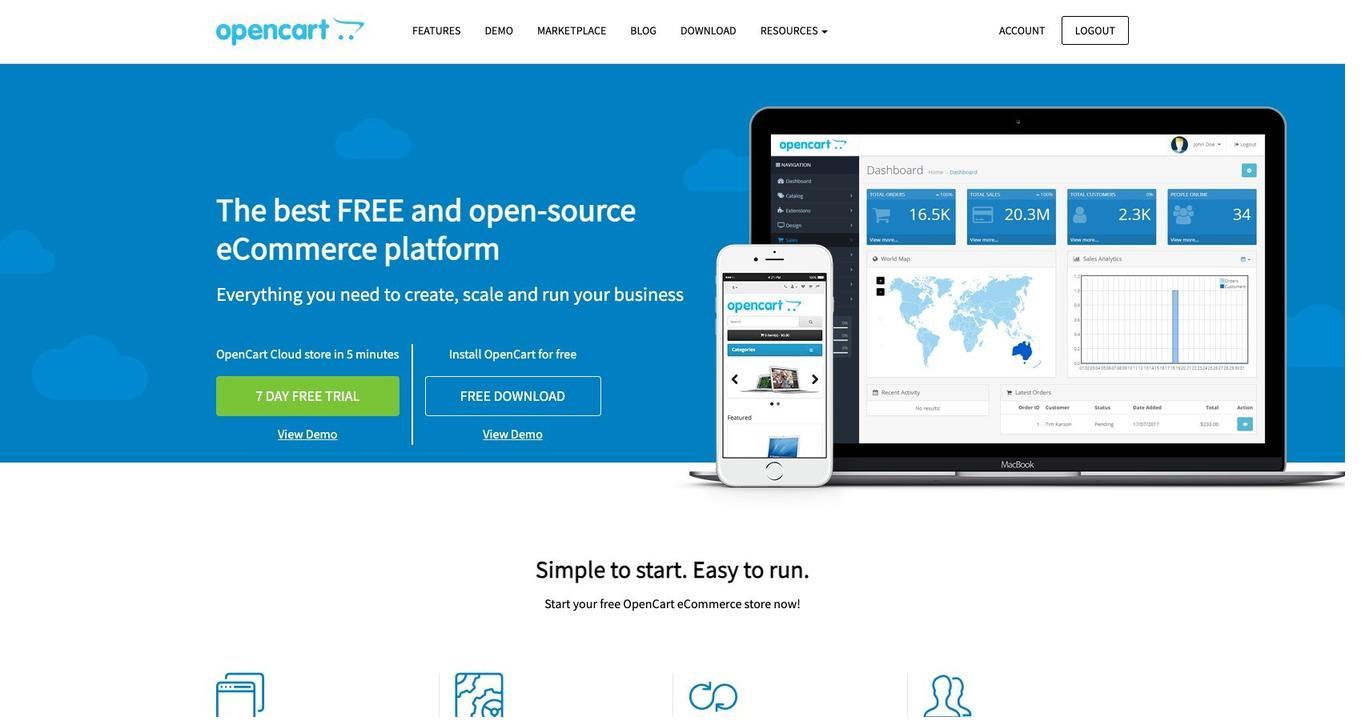 Task type: locate. For each thing, give the bounding box(es) containing it.
opencart - open source shopping cart solution image
[[216, 17, 364, 46]]



Task type: vqa. For each thing, say whether or not it's contained in the screenshot.
OpenCart - Open Source Shopping Cart Solution image
yes



